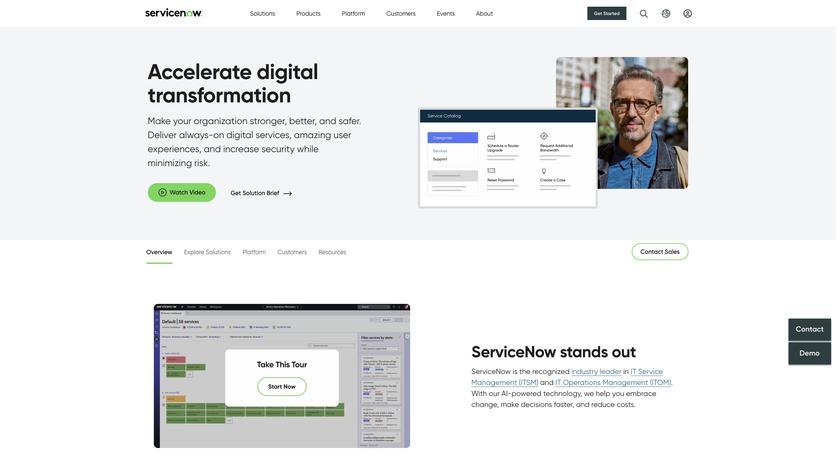Task type: locate. For each thing, give the bounding box(es) containing it.
get inside 'link'
[[595, 10, 603, 16]]

1 horizontal spatial customers
[[387, 10, 416, 17]]

started
[[604, 10, 620, 16]]

0 horizontal spatial platform
[[243, 249, 266, 256]]

1 horizontal spatial management
[[603, 379, 649, 387]]

always-
[[179, 129, 213, 141]]

explore solutions link
[[184, 241, 231, 263]]

servicenow for servicenow is the recognized industry leader in
[[472, 368, 511, 376]]

customers
[[387, 10, 416, 17], [278, 249, 307, 256]]

0 horizontal spatial contact
[[641, 248, 664, 256]]

services,
[[256, 129, 292, 141]]

operations
[[564, 379, 601, 387]]

0 vertical spatial digital
[[257, 58, 318, 85]]

management up our
[[472, 379, 518, 387]]

0 vertical spatial customers
[[387, 10, 416, 17]]

1 vertical spatial digital
[[227, 129, 254, 141]]

overview link
[[147, 242, 172, 263]]

customers for customers dropdown button
[[387, 10, 416, 17]]

it
[[631, 368, 637, 376], [556, 379, 562, 387]]

get solution brief link
[[231, 190, 302, 197]]

contact
[[641, 248, 664, 256], [797, 325, 825, 334]]

stands
[[560, 342, 609, 362]]

1 horizontal spatial digital
[[257, 58, 318, 85]]

0 horizontal spatial digital
[[227, 129, 254, 141]]

demo
[[801, 349, 821, 358]]

better,
[[289, 115, 317, 127]]

it right the in
[[631, 368, 637, 376]]

2 servicenow from the top
[[472, 368, 511, 376]]

and down on
[[204, 143, 221, 155]]

0 horizontal spatial get
[[231, 190, 241, 197]]

1 horizontal spatial contact
[[797, 325, 825, 334]]

your
[[173, 115, 192, 127]]

1 management from the left
[[472, 379, 518, 387]]

and
[[320, 115, 337, 127], [204, 143, 221, 155], [541, 379, 554, 387], [577, 401, 590, 409]]

it service management (itsm) link
[[472, 368, 663, 388]]

recognized
[[533, 368, 570, 376]]

solution
[[243, 190, 265, 197]]

sales
[[665, 248, 680, 256]]

get solution brief
[[231, 190, 281, 197]]

security
[[262, 143, 295, 155]]

while
[[297, 143, 319, 155]]

we
[[585, 390, 595, 398]]

and down we
[[577, 401, 590, 409]]

0 vertical spatial it
[[631, 368, 637, 376]]

watch video
[[170, 189, 206, 196]]

accelerate
[[148, 58, 252, 85]]

1 vertical spatial solutions
[[206, 249, 231, 256]]

1 vertical spatial platform
[[243, 249, 266, 256]]

contact link
[[789, 319, 832, 341]]

safer.
[[339, 115, 362, 127]]

0 vertical spatial contact
[[641, 248, 664, 256]]

it up technology,
[[556, 379, 562, 387]]

make
[[148, 115, 171, 127]]

help
[[596, 390, 611, 398]]

powered
[[512, 390, 542, 398]]

1 horizontal spatial get
[[595, 10, 603, 16]]

1 vertical spatial it
[[556, 379, 562, 387]]

servicenow is the recognized industry leader in
[[472, 368, 631, 376]]

management
[[472, 379, 518, 387], [603, 379, 649, 387]]

service
[[639, 368, 663, 376]]

0 horizontal spatial management
[[472, 379, 518, 387]]

contact left sales at the right bottom of the page
[[641, 248, 664, 256]]

and it operations management (itom)
[[539, 379, 672, 387]]

faster,
[[554, 401, 575, 409]]

industry leader link
[[572, 368, 622, 377]]

brief
[[267, 190, 279, 197]]

contact up the demo
[[797, 325, 825, 334]]

watch
[[170, 189, 188, 196]]

0 vertical spatial servicenow
[[472, 342, 557, 362]]

platform link
[[243, 241, 266, 263]]

servicenow image
[[144, 8, 203, 17]]

0 vertical spatial get
[[595, 10, 603, 16]]

1 vertical spatial get
[[231, 190, 241, 197]]

management inside it service management (itsm)
[[472, 379, 518, 387]]

solutions button
[[250, 9, 275, 18]]

digital inside accelerate digital transformation
[[257, 58, 318, 85]]

demo link
[[789, 343, 832, 365]]

watch video link
[[148, 183, 216, 202]]

resources
[[319, 249, 347, 256]]

industry
[[572, 368, 599, 376]]

contact sales
[[641, 248, 680, 256]]

resources link
[[319, 241, 347, 263]]

embrace
[[627, 390, 657, 398]]

servicenow up is in the right of the page
[[472, 342, 557, 362]]

and inside . with our ai-powered technology, we help you embrace change, make decisions faster, and reduce costs.
[[577, 401, 590, 409]]

explore
[[184, 249, 204, 256]]

in
[[624, 368, 630, 376]]

0 horizontal spatial customers
[[278, 249, 307, 256]]

0 vertical spatial platform
[[342, 10, 365, 17]]

customers link
[[278, 241, 307, 263]]

our
[[489, 390, 500, 398]]

and up user
[[320, 115, 337, 127]]

platform
[[342, 10, 365, 17], [243, 249, 266, 256]]

0 horizontal spatial it
[[556, 379, 562, 387]]

get left solution
[[231, 190, 241, 197]]

out
[[612, 342, 637, 362]]

0 vertical spatial solutions
[[250, 10, 275, 17]]

1 horizontal spatial it
[[631, 368, 637, 376]]

digital
[[257, 58, 318, 85], [227, 129, 254, 141]]

about
[[477, 10, 494, 17]]

management down the in
[[603, 379, 649, 387]]

platform for platform popup button
[[342, 10, 365, 17]]

1 horizontal spatial platform
[[342, 10, 365, 17]]

video
[[190, 189, 206, 196]]

1 vertical spatial servicenow
[[472, 368, 511, 376]]

servicenow up our
[[472, 368, 511, 376]]

(itom)
[[651, 379, 672, 387]]

play video icon image
[[159, 189, 167, 197]]

customers for 'customers' link
[[278, 249, 307, 256]]

get
[[595, 10, 603, 16], [231, 190, 241, 197]]

1 vertical spatial contact
[[797, 325, 825, 334]]

.
[[672, 379, 673, 387]]

1 servicenow from the top
[[472, 342, 557, 362]]

1 vertical spatial customers
[[278, 249, 307, 256]]

solutions
[[250, 10, 275, 17], [206, 249, 231, 256]]

you
[[613, 390, 625, 398]]

get left the 'started'
[[595, 10, 603, 16]]

it operations management (itom) link
[[556, 379, 672, 388]]

the
[[520, 368, 531, 376]]

it inside it service management (itsm)
[[631, 368, 637, 376]]



Task type: describe. For each thing, give the bounding box(es) containing it.
stronger,
[[250, 115, 287, 127]]

and down recognized
[[541, 379, 554, 387]]

reduce
[[592, 401, 615, 409]]

ai-
[[502, 390, 512, 398]]

contact for contact sales
[[641, 248, 664, 256]]

change,
[[472, 401, 499, 409]]

platform button
[[342, 9, 365, 18]]

digital inside make your organization stronger, better, and safer. deliver always-on digital services, amazing user experiences, and increase security while minimizing risk.
[[227, 129, 254, 141]]

servicenow for servicenow stands out
[[472, 342, 557, 362]]

explore solutions
[[184, 249, 231, 256]]

accelerate digital transformation
[[148, 58, 318, 108]]

costs.
[[617, 401, 636, 409]]

1 horizontal spatial solutions
[[250, 10, 275, 17]]

platform for the platform 'link'
[[243, 249, 266, 256]]

amazing
[[294, 129, 332, 141]]

contact for contact
[[797, 325, 825, 334]]

customers button
[[387, 9, 416, 18]]

increase
[[223, 143, 259, 155]]

with
[[472, 390, 487, 398]]

events
[[437, 10, 455, 17]]

about button
[[477, 9, 494, 18]]

risk.
[[195, 157, 210, 169]]

go to servicenow account image
[[684, 9, 692, 18]]

minimizing
[[148, 157, 192, 169]]

get started
[[595, 10, 620, 16]]

deliver
[[148, 129, 177, 141]]

make your organization stronger, better, and safer. deliver always-on digital services, amazing user experiences, and increase security while minimizing risk.
[[148, 115, 362, 169]]

on
[[213, 129, 224, 141]]

contact sales link
[[632, 244, 689, 261]]

transformation
[[148, 82, 291, 108]]

decisions
[[521, 401, 553, 409]]

events button
[[437, 9, 455, 18]]

technology,
[[544, 390, 583, 398]]

products button
[[297, 9, 321, 18]]

0 horizontal spatial solutions
[[206, 249, 231, 256]]

2 management from the left
[[603, 379, 649, 387]]

. with our ai-powered technology, we help you embrace change, make decisions faster, and reduce costs.
[[472, 379, 673, 409]]

marquee image image
[[418, 57, 689, 209]]

leader
[[600, 368, 622, 376]]

user
[[334, 129, 352, 141]]

it service management (itsm)
[[472, 368, 663, 387]]

get started link
[[588, 7, 627, 20]]

products
[[297, 10, 321, 17]]

(itsm)
[[519, 379, 539, 387]]

is
[[513, 368, 518, 376]]

overview
[[147, 249, 172, 256]]

servicenow stands out
[[472, 342, 637, 362]]

get for get solution brief
[[231, 190, 241, 197]]

experiences,
[[148, 143, 202, 155]]

organization
[[194, 115, 248, 127]]

make
[[501, 401, 520, 409]]

get for get started
[[595, 10, 603, 16]]



Task type: vqa. For each thing, say whether or not it's contained in the screenshot.
"More
no



